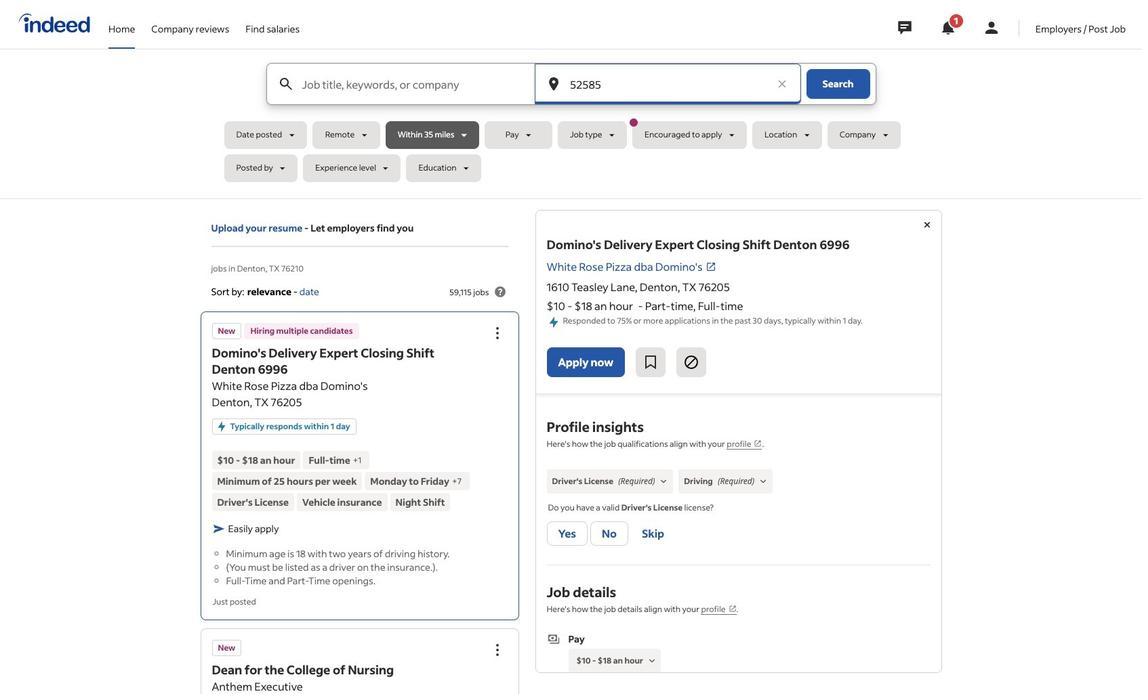 Task type: describe. For each thing, give the bounding box(es) containing it.
job preferences (opens in a new window) image
[[728, 605, 736, 614]]

Edit location text field
[[567, 64, 768, 104]]

2 missing qualification image from the left
[[757, 476, 769, 488]]

not interested image
[[683, 355, 699, 371]]

profile (opens in a new window) image
[[754, 440, 762, 448]]

close job details image
[[919, 217, 935, 233]]

job actions for dean for the college of nursing is collapsed image
[[489, 642, 505, 658]]

messages unread count 0 image
[[896, 14, 913, 41]]

1 missing qualification image from the left
[[658, 476, 670, 488]]



Task type: locate. For each thing, give the bounding box(es) containing it.
missing preference image
[[646, 656, 658, 668]]

help icon image
[[492, 284, 508, 300]]

job actions for domino's delivery expert closing shift denton 6996 is collapsed image
[[489, 326, 505, 342]]

1 horizontal spatial missing qualification image
[[757, 476, 769, 488]]

clear location input image
[[775, 77, 789, 91]]

account image
[[983, 20, 1000, 36]]

search: Job title, keywords, or company text field
[[299, 64, 533, 104]]

None search field
[[224, 63, 918, 188]]

missing qualification image
[[658, 476, 670, 488], [757, 476, 769, 488]]

save this job image
[[642, 355, 659, 371]]

white rose pizza dba domino's (opens in a new tab) image
[[705, 262, 716, 272]]

0 horizontal spatial missing qualification image
[[658, 476, 670, 488]]



Task type: vqa. For each thing, say whether or not it's contained in the screenshot.
left missing qualification icon
no



